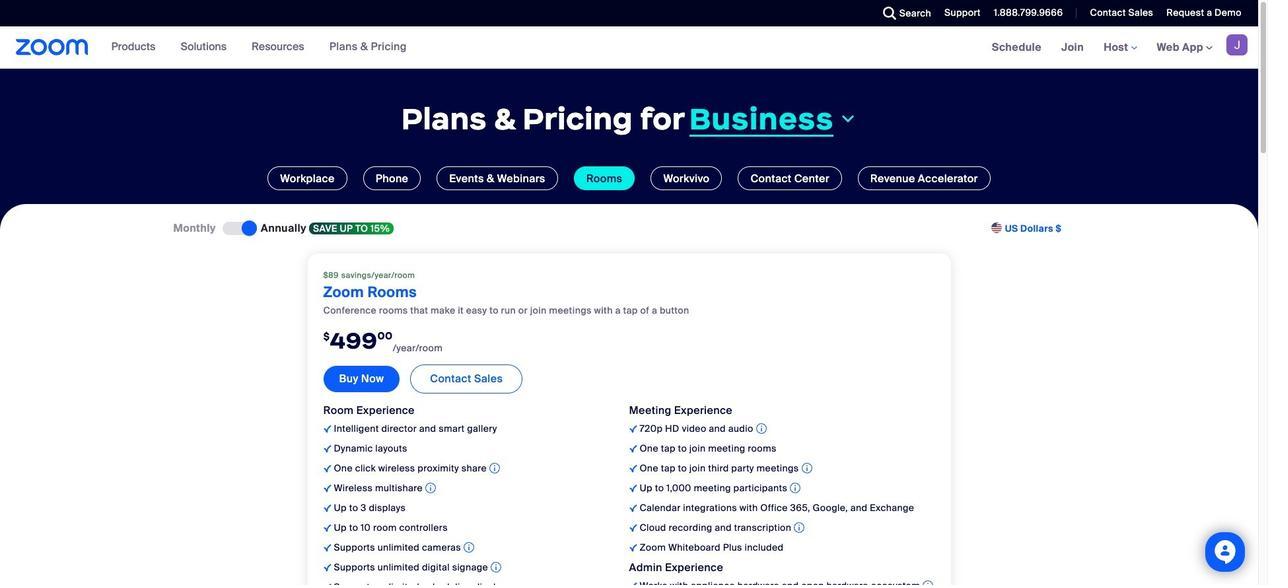 Task type: describe. For each thing, give the bounding box(es) containing it.
meetings navigation
[[982, 26, 1258, 69]]

profile picture image
[[1227, 34, 1248, 55]]

down image
[[839, 111, 857, 127]]



Task type: vqa. For each thing, say whether or not it's contained in the screenshot.
text field
no



Task type: locate. For each thing, give the bounding box(es) containing it.
outer image
[[991, 223, 1003, 235]]

tabs of zoom services tab list
[[20, 166, 1238, 190]]

banner
[[0, 26, 1258, 69]]

zoom logo image
[[16, 39, 88, 55]]

main content
[[0, 26, 1258, 585]]

product information navigation
[[101, 26, 417, 69]]



